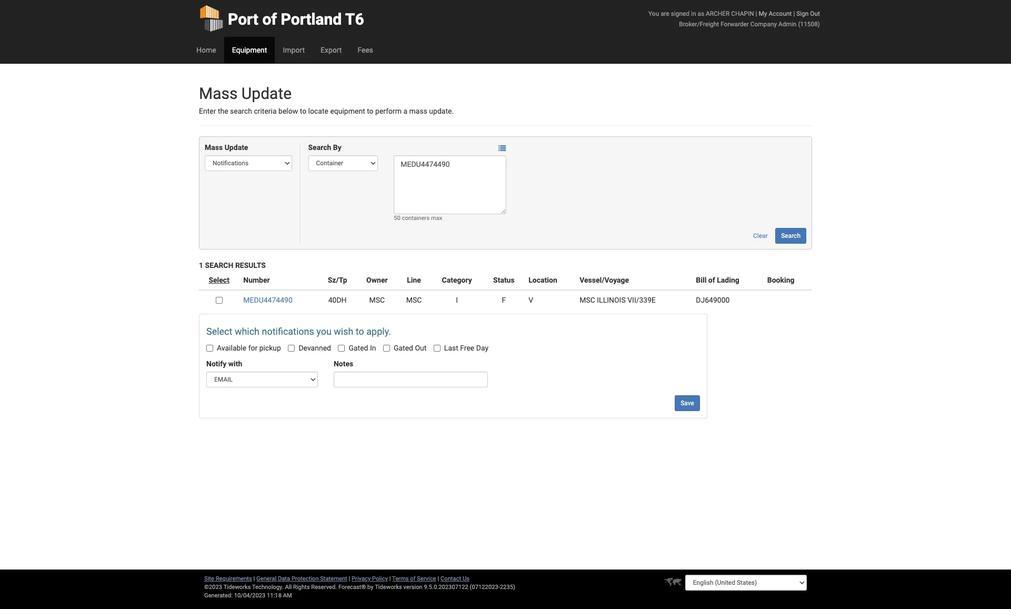 Task type: vqa. For each thing, say whether or not it's contained in the screenshot.
Day
yes



Task type: locate. For each thing, give the bounding box(es) containing it.
0 horizontal spatial msc
[[370, 296, 385, 305]]

0 horizontal spatial of
[[263, 10, 277, 28]]

2 vertical spatial of
[[411, 576, 416, 583]]

0 vertical spatial of
[[263, 10, 277, 28]]

last free day
[[445, 344, 489, 353]]

0 horizontal spatial gated
[[349, 344, 368, 353]]

sign out link
[[797, 10, 821, 17]]

export
[[321, 46, 342, 54]]

lading
[[718, 276, 740, 285]]

vessel/voyage
[[580, 276, 630, 285]]

of right port
[[263, 10, 277, 28]]

requirements
[[216, 576, 252, 583]]

2 msc from the left
[[407, 296, 422, 305]]

my
[[759, 10, 768, 17]]

| up forecast®
[[349, 576, 350, 583]]

msc left illinois
[[580, 296, 596, 305]]

service
[[417, 576, 437, 583]]

1 vertical spatial update
[[225, 143, 248, 152]]

last
[[445, 344, 459, 353]]

0 vertical spatial update
[[242, 84, 292, 103]]

terms
[[392, 576, 409, 583]]

select up available at the left bottom
[[206, 326, 233, 337]]

gated out
[[394, 344, 427, 353]]

search for search by
[[308, 143, 332, 152]]

to right wish
[[356, 326, 364, 337]]

fees button
[[350, 37, 381, 63]]

my account link
[[759, 10, 793, 17]]

10/04/2023
[[234, 593, 266, 599]]

to left perform
[[367, 107, 374, 115]]

booking
[[768, 276, 795, 285]]

0 vertical spatial search
[[308, 143, 332, 152]]

update inside mass update enter the search criteria below to locate equipment to perform a mass update.
[[242, 84, 292, 103]]

bill
[[697, 276, 707, 285]]

search
[[308, 143, 332, 152], [782, 233, 801, 240], [205, 261, 234, 270]]

perform
[[376, 107, 402, 115]]

mass down the enter
[[205, 143, 223, 152]]

of right bill
[[709, 276, 716, 285]]

2 gated from the left
[[394, 344, 414, 353]]

notifications
[[262, 326, 314, 337]]

of up version
[[411, 576, 416, 583]]

0 vertical spatial mass
[[199, 84, 238, 103]]

1 horizontal spatial search
[[308, 143, 332, 152]]

mass
[[199, 84, 238, 103], [205, 143, 223, 152]]

illinois
[[598, 296, 626, 305]]

apply.
[[367, 326, 391, 337]]

50 containers max
[[394, 215, 443, 222]]

update up criteria
[[242, 84, 292, 103]]

below
[[279, 107, 298, 115]]

clear button
[[748, 228, 774, 244]]

search for search
[[782, 233, 801, 240]]

you
[[649, 10, 660, 17]]

None checkbox
[[216, 297, 223, 304], [206, 345, 213, 352], [338, 345, 345, 352], [383, 345, 390, 352], [216, 297, 223, 304], [206, 345, 213, 352], [338, 345, 345, 352], [383, 345, 390, 352]]

of inside site requirements | general data protection statement | privacy policy | terms of service | contact us ©2023 tideworks technology. all rights reserved. forecast® by tideworks version 9.5.0.202307122 (07122023-2235) generated: 10/04/2023 11:18 am
[[411, 576, 416, 583]]

mass inside mass update enter the search criteria below to locate equipment to perform a mass update.
[[199, 84, 238, 103]]

gated left in
[[349, 344, 368, 353]]

1 vertical spatial select
[[206, 326, 233, 337]]

40dh
[[329, 296, 347, 305]]

notify
[[206, 360, 227, 368]]

mass for mass update enter the search criteria below to locate equipment to perform a mass update.
[[199, 84, 238, 103]]

out up (11508)
[[811, 10, 821, 17]]

search right clear
[[782, 233, 801, 240]]

0 vertical spatial out
[[811, 10, 821, 17]]

chapin
[[732, 10, 755, 17]]

to
[[300, 107, 307, 115], [367, 107, 374, 115], [356, 326, 364, 337]]

privacy
[[352, 576, 371, 583]]

out left last
[[415, 344, 427, 353]]

to right below
[[300, 107, 307, 115]]

msc down the line
[[407, 296, 422, 305]]

1 vertical spatial out
[[415, 344, 427, 353]]

notify with
[[206, 360, 243, 368]]

2235)
[[500, 584, 516, 591]]

2 horizontal spatial msc
[[580, 296, 596, 305]]

clear
[[754, 233, 768, 240]]

for
[[248, 344, 258, 353]]

policy
[[372, 576, 388, 583]]

0 horizontal spatial search
[[205, 261, 234, 270]]

mass up the
[[199, 84, 238, 103]]

1 horizontal spatial out
[[811, 10, 821, 17]]

medu4474490
[[244, 296, 293, 305]]

account
[[769, 10, 793, 17]]

1 vertical spatial search
[[782, 233, 801, 240]]

search right 1
[[205, 261, 234, 270]]

2 horizontal spatial of
[[709, 276, 716, 285]]

0 vertical spatial select
[[209, 276, 230, 285]]

forwarder
[[721, 21, 750, 28]]

technology.
[[252, 584, 284, 591]]

1 vertical spatial of
[[709, 276, 716, 285]]

| up tideworks
[[390, 576, 391, 583]]

search left by
[[308, 143, 332, 152]]

0 horizontal spatial out
[[415, 344, 427, 353]]

out
[[811, 10, 821, 17], [415, 344, 427, 353]]

search inside button
[[782, 233, 801, 240]]

notes
[[334, 360, 354, 368]]

1 horizontal spatial of
[[411, 576, 416, 583]]

import
[[283, 46, 305, 54]]

out inside you are signed in as archer chapin | my account | sign out broker/freight forwarder company admin (11508)
[[811, 10, 821, 17]]

save
[[681, 400, 695, 407]]

are
[[661, 10, 670, 17]]

1 vertical spatial mass
[[205, 143, 223, 152]]

select
[[209, 276, 230, 285], [206, 326, 233, 337]]

bill of lading
[[697, 276, 740, 285]]

(11508)
[[799, 21, 821, 28]]

with
[[229, 360, 243, 368]]

1 horizontal spatial gated
[[394, 344, 414, 353]]

1 gated from the left
[[349, 344, 368, 353]]

| left 'my'
[[756, 10, 758, 17]]

1 horizontal spatial msc
[[407, 296, 422, 305]]

dj649000
[[697, 296, 730, 305]]

update down "search"
[[225, 143, 248, 152]]

select down 1 search results
[[209, 276, 230, 285]]

owner
[[367, 276, 388, 285]]

pickup
[[260, 344, 281, 353]]

msc down owner
[[370, 296, 385, 305]]

gated right in
[[394, 344, 414, 353]]

msc
[[370, 296, 385, 305], [407, 296, 422, 305], [580, 296, 596, 305]]

None checkbox
[[288, 345, 295, 352], [434, 345, 441, 352], [288, 345, 295, 352], [434, 345, 441, 352]]

location
[[529, 276, 558, 285]]

i
[[456, 296, 458, 305]]

1 search results
[[199, 261, 266, 270]]

2 horizontal spatial search
[[782, 233, 801, 240]]

update.
[[430, 107, 454, 115]]

equipment
[[330, 107, 365, 115]]



Task type: describe. For each thing, give the bounding box(es) containing it.
medu4474490 link
[[244, 296, 293, 305]]

portland
[[281, 10, 342, 28]]

admin
[[779, 21, 797, 28]]

Notes text field
[[334, 372, 488, 388]]

mass for mass update
[[205, 143, 223, 152]]

us
[[463, 576, 470, 583]]

search by
[[308, 143, 342, 152]]

f
[[502, 296, 506, 305]]

in
[[370, 344, 376, 353]]

gated for gated in
[[349, 344, 368, 353]]

in
[[692, 10, 697, 17]]

archer
[[706, 10, 730, 17]]

contact us link
[[441, 576, 470, 583]]

vii/339e
[[628, 296, 656, 305]]

of for bill
[[709, 276, 716, 285]]

version
[[404, 584, 423, 591]]

1
[[199, 261, 203, 270]]

equipment
[[232, 46, 267, 54]]

home
[[196, 46, 216, 54]]

port
[[228, 10, 259, 28]]

update for mass update
[[225, 143, 248, 152]]

3 msc from the left
[[580, 296, 596, 305]]

locate
[[308, 107, 329, 115]]

free
[[461, 344, 475, 353]]

site requirements | general data protection statement | privacy policy | terms of service | contact us ©2023 tideworks technology. all rights reserved. forecast® by tideworks version 9.5.0.202307122 (07122023-2235) generated: 10/04/2023 11:18 am
[[204, 576, 516, 599]]

of for port
[[263, 10, 277, 28]]

select which notifications you wish to apply.
[[206, 326, 391, 337]]

number
[[244, 276, 270, 285]]

11:18
[[267, 593, 282, 599]]

port of portland t6 link
[[199, 0, 364, 37]]

by
[[368, 584, 374, 591]]

gated in
[[349, 344, 376, 353]]

you
[[317, 326, 332, 337]]

enter
[[199, 107, 216, 115]]

am
[[283, 593, 292, 599]]

as
[[698, 10, 705, 17]]

(07122023-
[[470, 584, 500, 591]]

MEDU4474490 text field
[[394, 156, 507, 215]]

results
[[235, 261, 266, 270]]

2 vertical spatial search
[[205, 261, 234, 270]]

max
[[431, 215, 443, 222]]

mass update
[[205, 143, 248, 152]]

| left "sign" at the top right
[[794, 10, 796, 17]]

equipment button
[[224, 37, 275, 63]]

wish
[[334, 326, 354, 337]]

| up 9.5.0.202307122
[[438, 576, 439, 583]]

search
[[230, 107, 252, 115]]

category
[[442, 276, 472, 285]]

the
[[218, 107, 228, 115]]

1 msc from the left
[[370, 296, 385, 305]]

all
[[285, 584, 292, 591]]

show list image
[[499, 145, 506, 152]]

update for mass update enter the search criteria below to locate equipment to perform a mass update.
[[242, 84, 292, 103]]

company
[[751, 21, 778, 28]]

generated:
[[204, 593, 233, 599]]

mass update enter the search criteria below to locate equipment to perform a mass update.
[[199, 84, 454, 115]]

sign
[[797, 10, 809, 17]]

a
[[404, 107, 408, 115]]

general
[[257, 576, 277, 583]]

line
[[407, 276, 421, 285]]

rights
[[293, 584, 310, 591]]

| left general
[[254, 576, 255, 583]]

criteria
[[254, 107, 277, 115]]

0 horizontal spatial to
[[300, 107, 307, 115]]

which
[[235, 326, 260, 337]]

available
[[217, 344, 247, 353]]

tideworks
[[375, 584, 402, 591]]

msc illinois vii/339e
[[580, 296, 656, 305]]

signed
[[672, 10, 690, 17]]

port of portland t6
[[228, 10, 364, 28]]

data
[[278, 576, 290, 583]]

save button
[[675, 396, 701, 412]]

reserved.
[[311, 584, 337, 591]]

protection
[[292, 576, 319, 583]]

fees
[[358, 46, 374, 54]]

import button
[[275, 37, 313, 63]]

privacy policy link
[[352, 576, 388, 583]]

site
[[204, 576, 214, 583]]

50
[[394, 215, 401, 222]]

general data protection statement link
[[257, 576, 348, 583]]

1 horizontal spatial to
[[356, 326, 364, 337]]

terms of service link
[[392, 576, 437, 583]]

broker/freight
[[680, 21, 720, 28]]

sz/tp
[[328, 276, 347, 285]]

select for select which notifications you wish to apply.
[[206, 326, 233, 337]]

by
[[333, 143, 342, 152]]

9.5.0.202307122
[[424, 584, 469, 591]]

you are signed in as archer chapin | my account | sign out broker/freight forwarder company admin (11508)
[[649, 10, 821, 28]]

©2023 tideworks
[[204, 584, 251, 591]]

2 horizontal spatial to
[[367, 107, 374, 115]]

gated for gated out
[[394, 344, 414, 353]]

forecast®
[[339, 584, 366, 591]]

select for select
[[209, 276, 230, 285]]



